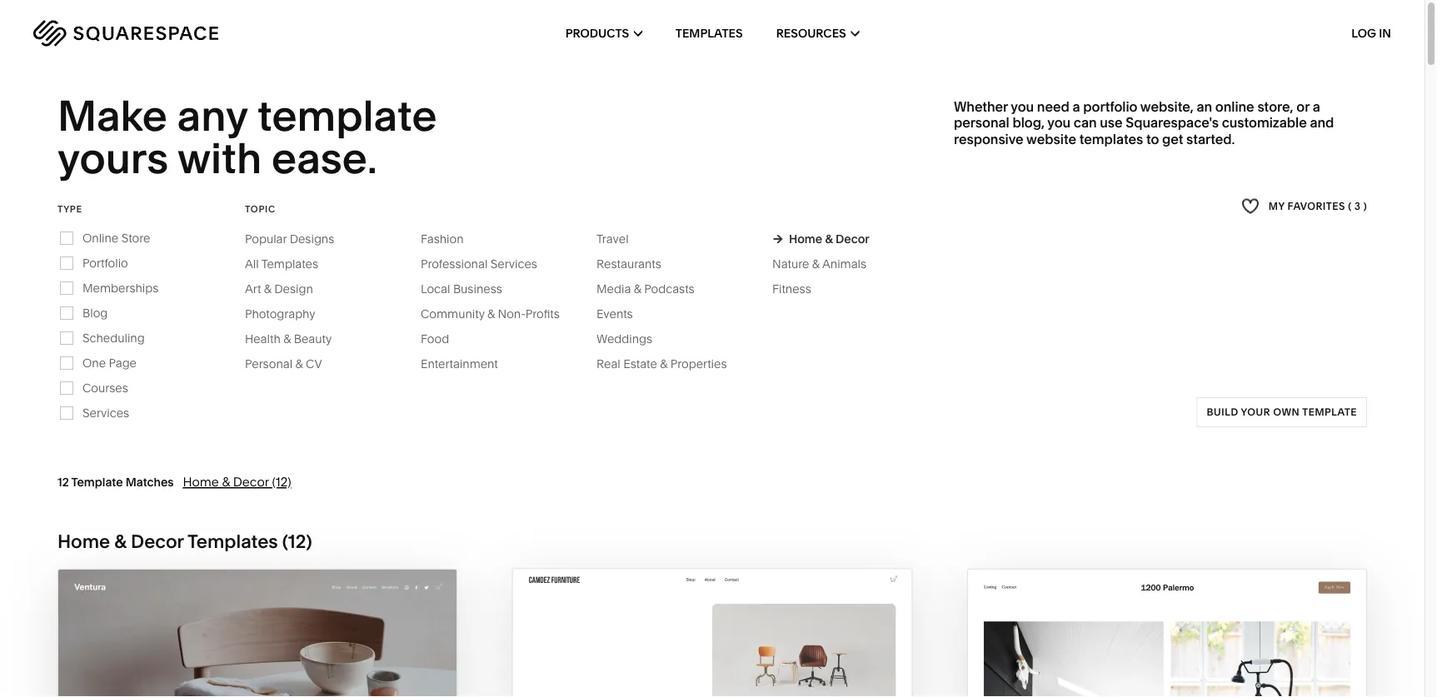 Task type: describe. For each thing, give the bounding box(es) containing it.
favorites
[[1288, 200, 1346, 212]]

online store
[[82, 231, 150, 245]]

(12)
[[272, 474, 291, 490]]

home & decor (12)
[[183, 474, 291, 490]]

resources
[[776, 26, 846, 40]]

media
[[597, 282, 631, 296]]

& for community & non-profits
[[487, 307, 495, 321]]

& for home & decor
[[825, 232, 833, 246]]

design
[[274, 282, 313, 296]]

properties
[[671, 357, 727, 371]]

your
[[1241, 406, 1271, 418]]

template inside make any template yours with ease.
[[257, 90, 437, 142]]

health
[[245, 332, 281, 346]]

website
[[1027, 131, 1076, 147]]

local
[[421, 282, 450, 296]]

& for home & decor (12)
[[222, 474, 230, 490]]

type
[[57, 203, 82, 214]]

media & podcasts link
[[597, 282, 711, 296]]

events
[[597, 307, 633, 321]]

fashion link
[[421, 232, 480, 246]]

profits
[[526, 307, 560, 321]]

real estate & properties
[[597, 357, 727, 371]]

health & beauty link
[[245, 332, 348, 346]]

0 vertical spatial templates
[[676, 26, 743, 40]]

build
[[1207, 406, 1239, 418]]

whether you need a portfolio website, an online store, or a personal blog, you can use squarespace's customizable and responsive website templates to get started.
[[954, 99, 1334, 147]]

decor for home & decor
[[836, 232, 870, 246]]

squarespace logo image
[[33, 20, 218, 47]]

0 vertical spatial 12
[[57, 475, 69, 489]]

home & decor templates ( 12 )
[[57, 530, 312, 553]]

restaurants
[[597, 257, 661, 271]]

website,
[[1141, 99, 1194, 115]]

& for personal & cv
[[295, 357, 303, 371]]

template
[[71, 475, 123, 489]]

decor for home & decor (12)
[[233, 474, 269, 490]]

one
[[82, 356, 106, 370]]

restaurants link
[[597, 257, 678, 271]]

portfolio
[[1083, 99, 1138, 115]]

online
[[82, 231, 119, 245]]

need
[[1037, 99, 1070, 115]]

local business link
[[421, 282, 519, 296]]

animals
[[822, 257, 867, 271]]

log             in
[[1352, 26, 1391, 40]]

3
[[1355, 200, 1361, 212]]

popular
[[245, 232, 287, 246]]

or
[[1297, 99, 1310, 115]]

) inside my favorites ( 3 ) link
[[1364, 200, 1367, 212]]

community
[[421, 307, 485, 321]]

food
[[421, 332, 449, 346]]

popular designs link
[[245, 232, 351, 246]]

decor for home & decor templates ( 12 )
[[131, 530, 184, 553]]

2 a from the left
[[1313, 99, 1320, 115]]

courses
[[82, 381, 128, 395]]

page
[[109, 356, 137, 370]]

template inside button
[[1302, 406, 1357, 418]]

personal & cv
[[245, 357, 322, 371]]

real
[[597, 357, 621, 371]]

1 vertical spatial 12
[[288, 530, 306, 553]]

my
[[1269, 200, 1285, 212]]

make any template yours with ease.
[[57, 90, 446, 184]]

entertainment
[[421, 357, 498, 371]]

cv
[[306, 357, 322, 371]]

art & design link
[[245, 282, 330, 296]]

business
[[453, 282, 502, 296]]

can
[[1074, 115, 1097, 131]]

nature & animals link
[[772, 257, 883, 271]]

ventura image
[[58, 570, 457, 697]]

& for media & podcasts
[[634, 282, 641, 296]]

& for health & beauty
[[283, 332, 291, 346]]

personal
[[954, 115, 1010, 131]]

log             in link
[[1352, 26, 1391, 40]]

squarespace logo link
[[33, 20, 305, 47]]

use
[[1100, 115, 1123, 131]]

customizable
[[1222, 115, 1307, 131]]

media & podcasts
[[597, 282, 695, 296]]

estate
[[623, 357, 657, 371]]

all templates
[[245, 257, 318, 271]]

1 a from the left
[[1073, 99, 1080, 115]]

log
[[1352, 26, 1376, 40]]

own
[[1273, 406, 1300, 418]]

started.
[[1187, 131, 1235, 147]]

personal & cv link
[[245, 357, 339, 371]]

art & design
[[245, 282, 313, 296]]

yours
[[57, 132, 168, 184]]

community & non-profits
[[421, 307, 560, 321]]

real estate & properties link
[[597, 357, 744, 371]]



Task type: vqa. For each thing, say whether or not it's contained in the screenshot.
Jewelry
no



Task type: locate. For each thing, give the bounding box(es) containing it.
12 template matches
[[57, 475, 174, 489]]

home up nature & animals
[[789, 232, 823, 246]]

art
[[245, 282, 261, 296]]

1 horizontal spatial decor
[[233, 474, 269, 490]]

1 vertical spatial home
[[183, 474, 219, 490]]

my favorites ( 3 ) link
[[1241, 195, 1367, 217]]

build your own template
[[1207, 406, 1357, 418]]

a
[[1073, 99, 1080, 115], [1313, 99, 1320, 115]]

1 vertical spatial decor
[[233, 474, 269, 490]]

2 vertical spatial templates
[[187, 530, 278, 553]]

services up the business
[[491, 257, 537, 271]]

nature & animals
[[772, 257, 867, 271]]

nature
[[772, 257, 809, 271]]

1 horizontal spatial home
[[183, 474, 219, 490]]

1 vertical spatial services
[[82, 406, 129, 420]]

home & decor
[[789, 232, 870, 246]]

resources button
[[776, 0, 859, 67]]

12
[[57, 475, 69, 489], [288, 530, 306, 553]]

my favorites ( 3 )
[[1269, 200, 1367, 212]]

a right need
[[1073, 99, 1080, 115]]

whether
[[954, 99, 1008, 115]]

0 horizontal spatial )
[[306, 530, 312, 553]]

0 horizontal spatial services
[[82, 406, 129, 420]]

photography link
[[245, 307, 332, 321]]

all
[[245, 257, 259, 271]]

0 vertical spatial (
[[1348, 200, 1352, 212]]

0 horizontal spatial you
[[1011, 99, 1034, 115]]

1 vertical spatial template
[[1302, 406, 1357, 418]]

travel link
[[597, 232, 645, 246]]

topic
[[245, 203, 276, 214]]

& right art at the top
[[264, 282, 271, 296]]

( left 3
[[1348, 200, 1352, 212]]

2 horizontal spatial home
[[789, 232, 823, 246]]

community & non-profits link
[[421, 307, 576, 321]]

photography
[[245, 307, 315, 321]]

12 left template
[[57, 475, 69, 489]]

& right estate
[[660, 357, 668, 371]]

& left non-
[[487, 307, 495, 321]]

services down courses
[[82, 406, 129, 420]]

0 vertical spatial home
[[789, 232, 823, 246]]

1 horizontal spatial )
[[1364, 200, 1367, 212]]

products
[[565, 26, 629, 40]]

fitness link
[[772, 282, 828, 296]]

0 horizontal spatial decor
[[131, 530, 184, 553]]

1 horizontal spatial services
[[491, 257, 537, 271]]

templates
[[676, 26, 743, 40], [261, 257, 318, 271], [187, 530, 278, 553]]

food link
[[421, 332, 466, 346]]

home & decor link
[[772, 232, 870, 246]]

beauty
[[294, 332, 332, 346]]

templates link
[[676, 0, 743, 67]]

0 horizontal spatial a
[[1073, 99, 1080, 115]]

& down 12 template matches
[[114, 530, 127, 553]]

personal
[[245, 357, 293, 371]]

store,
[[1258, 99, 1294, 115]]

blog,
[[1013, 115, 1045, 131]]

& right health
[[283, 332, 291, 346]]

0 vertical spatial decor
[[836, 232, 870, 246]]

get
[[1162, 131, 1183, 147]]

an
[[1197, 99, 1212, 115]]

home
[[789, 232, 823, 246], [183, 474, 219, 490], [57, 530, 110, 553]]

with
[[177, 132, 262, 184]]

make
[[57, 90, 167, 142]]

professional services link
[[421, 257, 554, 271]]

2 vertical spatial decor
[[131, 530, 184, 553]]

1 vertical spatial templates
[[261, 257, 318, 271]]

in
[[1379, 26, 1391, 40]]

1 vertical spatial (
[[282, 530, 288, 553]]

store
[[121, 231, 150, 245]]

local business
[[421, 282, 502, 296]]

decor
[[836, 232, 870, 246], [233, 474, 269, 490], [131, 530, 184, 553]]

& for home & decor templates ( 12 )
[[114, 530, 127, 553]]

12 down the (12)
[[288, 530, 306, 553]]

& left cv at the bottom of page
[[295, 357, 303, 371]]

products button
[[565, 0, 642, 67]]

& right media
[[634, 282, 641, 296]]

professional services
[[421, 257, 537, 271]]

2 horizontal spatial decor
[[836, 232, 870, 246]]

1 horizontal spatial you
[[1048, 115, 1071, 131]]

1 horizontal spatial 12
[[288, 530, 306, 553]]

health & beauty
[[245, 332, 332, 346]]

memberships
[[82, 281, 159, 295]]

professional
[[421, 257, 488, 271]]

home right matches
[[183, 474, 219, 490]]

1 horizontal spatial (
[[1348, 200, 1352, 212]]

& left the (12)
[[222, 474, 230, 490]]

home for home & decor (12)
[[183, 474, 219, 490]]

entertainment link
[[421, 357, 515, 371]]

0 vertical spatial )
[[1364, 200, 1367, 212]]

online
[[1215, 99, 1254, 115]]

designs
[[290, 232, 334, 246]]

& up nature & animals link
[[825, 232, 833, 246]]

decor left the (12)
[[233, 474, 269, 490]]

1 horizontal spatial a
[[1313, 99, 1320, 115]]

events link
[[597, 307, 650, 321]]

0 vertical spatial template
[[257, 90, 437, 142]]

0 horizontal spatial template
[[257, 90, 437, 142]]

& for nature & animals
[[812, 257, 820, 271]]

1 horizontal spatial template
[[1302, 406, 1357, 418]]

camdez image
[[513, 570, 912, 697]]

home for home & decor templates ( 12 )
[[57, 530, 110, 553]]

you left need
[[1011, 99, 1034, 115]]

all templates link
[[245, 257, 335, 271]]

fitness
[[772, 282, 811, 296]]

palermo image
[[968, 570, 1366, 697]]

home for home & decor
[[789, 232, 823, 246]]

( down the (12)
[[282, 530, 288, 553]]

popular designs
[[245, 232, 334, 246]]

any
[[177, 90, 248, 142]]

squarespace's
[[1126, 115, 1219, 131]]

(
[[1348, 200, 1352, 212], [282, 530, 288, 553]]

fashion
[[421, 232, 464, 246]]

you left can
[[1048, 115, 1071, 131]]

templates
[[1080, 131, 1143, 147]]

home down template
[[57, 530, 110, 553]]

& for art & design
[[264, 282, 271, 296]]

0 horizontal spatial home
[[57, 530, 110, 553]]

decor up animals
[[836, 232, 870, 246]]

& right nature
[[812, 257, 820, 271]]

template
[[257, 90, 437, 142], [1302, 406, 1357, 418]]

2 vertical spatial home
[[57, 530, 110, 553]]

services
[[491, 257, 537, 271], [82, 406, 129, 420]]

( inside my favorites ( 3 ) link
[[1348, 200, 1352, 212]]

decor down matches
[[131, 530, 184, 553]]

matches
[[126, 475, 174, 489]]

0 vertical spatial services
[[491, 257, 537, 271]]

1 vertical spatial )
[[306, 530, 312, 553]]

0 horizontal spatial 12
[[57, 475, 69, 489]]

home & decor (12) link
[[183, 474, 291, 490]]

travel
[[597, 232, 629, 246]]

responsive
[[954, 131, 1024, 147]]

0 horizontal spatial (
[[282, 530, 288, 553]]

a right or
[[1313, 99, 1320, 115]]

portfolio
[[82, 256, 128, 270]]



